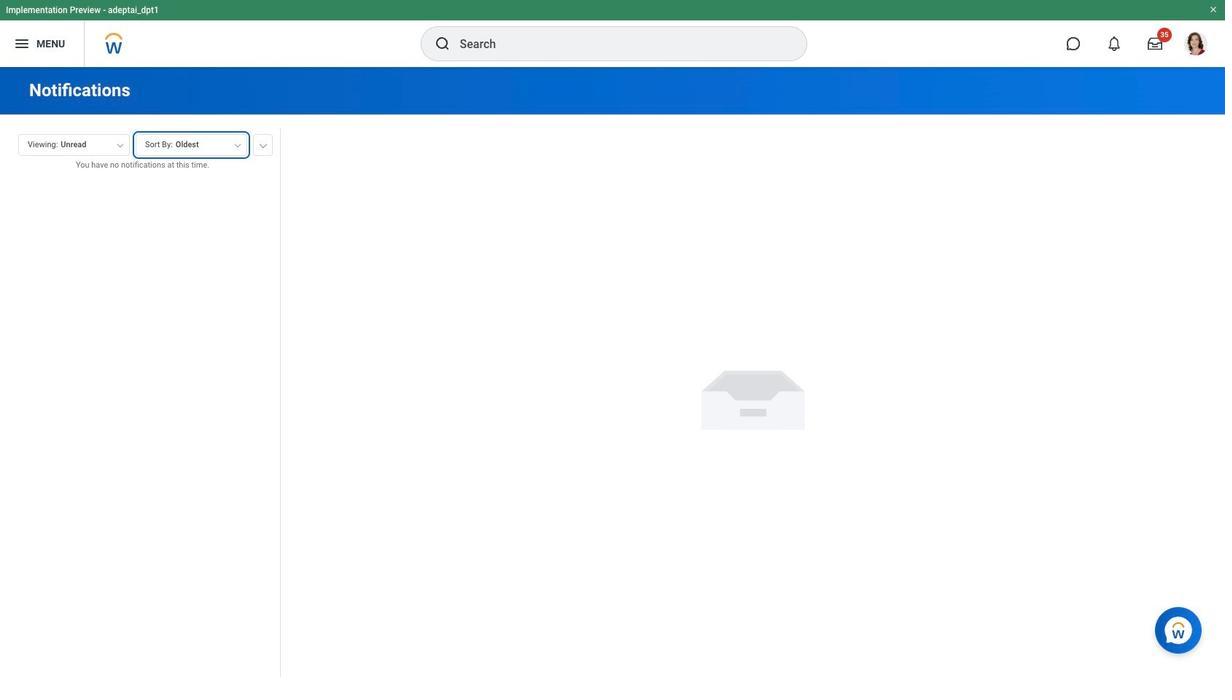 Task type: vqa. For each thing, say whether or not it's contained in the screenshot.
notifications large 'ICON'
yes



Task type: locate. For each thing, give the bounding box(es) containing it.
close environment banner image
[[1209, 5, 1218, 14]]

search image
[[434, 35, 451, 53]]

banner
[[0, 0, 1225, 67]]

main content
[[0, 67, 1225, 678]]

tab panel
[[0, 128, 280, 678]]

justify image
[[13, 35, 31, 53]]



Task type: describe. For each thing, give the bounding box(es) containing it.
more image
[[259, 141, 268, 148]]

Search Workday  search field
[[460, 28, 776, 60]]

reading pane region
[[281, 115, 1225, 678]]

notifications large image
[[1107, 36, 1122, 51]]

inbox items list box
[[0, 182, 280, 678]]

profile logan mcneil image
[[1184, 32, 1208, 58]]

inbox large image
[[1148, 36, 1163, 51]]



